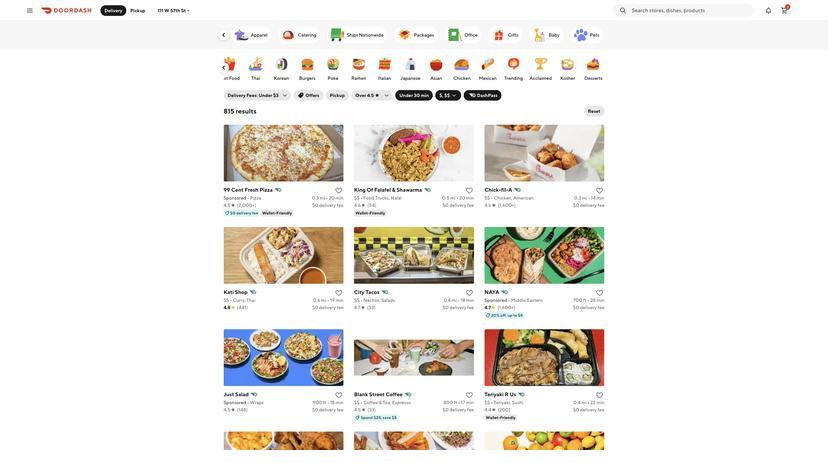 Task type: locate. For each thing, give the bounding box(es) containing it.
fee down 0.4 mi • 18 min
[[467, 305, 474, 311]]

click to add this store to your saved list image up '900 ft • 18 min'
[[335, 392, 343, 400]]

& for shawarma
[[392, 187, 395, 193]]

2 horizontal spatial ft
[[583, 298, 587, 303]]

friendly
[[276, 211, 292, 216], [370, 211, 385, 216], [500, 416, 516, 421]]

pizza right fresh at top
[[260, 187, 273, 193]]

pickup
[[130, 8, 145, 13], [330, 93, 345, 98]]

a
[[508, 187, 512, 193]]

mi for city tacos
[[452, 298, 457, 303]]

4.7 down the city
[[354, 305, 360, 311]]

fee for kati shop
[[337, 305, 344, 311]]

food right fast
[[229, 76, 240, 81]]

0 horizontal spatial $5
[[392, 416, 397, 421]]

1 horizontal spatial wallet-friendly
[[355, 211, 385, 216]]

& up halal on the top
[[392, 187, 395, 193]]

0 vertical spatial &
[[392, 187, 395, 193]]

italian
[[378, 76, 391, 81]]

0.3 for 99 cent fresh pizza
[[312, 196, 319, 201]]

pickup button
[[126, 5, 149, 16], [326, 90, 349, 101]]

$​0 down '0.5' at the top right of the page
[[443, 203, 449, 208]]

$​0 delivery fee down '0.3 mi • 20 min'
[[312, 203, 344, 208]]

over 4.5
[[355, 93, 374, 98]]

0 horizontal spatial 0.3
[[312, 196, 319, 201]]

0 horizontal spatial 4.6
[[354, 203, 361, 208]]

800
[[444, 401, 453, 406]]

0.3 mi • 20 min
[[312, 196, 344, 201]]

1 horizontal spatial delivery
[[228, 93, 245, 98]]

pickup button down the poke
[[326, 90, 349, 101]]

delivery down 0.6 mi • 19 min
[[319, 305, 336, 311]]

wallet-friendly right $0 delivery fee
[[262, 211, 292, 216]]

catering image
[[281, 27, 297, 43]]

1 horizontal spatial ft
[[454, 401, 457, 406]]

111 w 57th st
[[158, 8, 186, 13]]

2 0.3 from the left
[[574, 196, 581, 201]]

fee for blank street coffee
[[467, 408, 474, 413]]

4.6 down chick-
[[485, 203, 491, 208]]

wallet- down '(54)'
[[355, 211, 370, 216]]

1 horizontal spatial under
[[399, 93, 413, 98]]

wallet-friendly down '(54)'
[[355, 211, 385, 216]]

2 4.6 from the left
[[485, 203, 491, 208]]

$​0 for king of falafel & shawarma
[[443, 203, 449, 208]]

delivery down 0.4 mi • 18 min
[[450, 305, 466, 311]]

pickup button left "111"
[[126, 5, 149, 16]]

0 vertical spatial 18
[[461, 298, 465, 303]]

1 vertical spatial 18
[[330, 401, 335, 406]]

1 vertical spatial delivery
[[228, 93, 245, 98]]

4.6
[[354, 203, 361, 208], [485, 203, 491, 208]]

delivery down the 0.5 mi • 20 min
[[450, 203, 466, 208]]

click to add this store to your saved list image for a
[[596, 187, 604, 195]]

reset
[[588, 109, 601, 114]]

$​0 for blank street coffee
[[443, 408, 449, 413]]

spend
[[361, 416, 373, 421]]

delivery for 99 cent fresh pizza
[[319, 203, 336, 208]]

japanese
[[401, 76, 420, 81]]

$5 right to
[[518, 313, 523, 318]]

fee down the 0.5 mi • 20 min
[[467, 203, 474, 208]]

pickup down the poke
[[330, 93, 345, 98]]

99 cent fresh pizza
[[224, 187, 273, 193]]

thai up (441)
[[246, 298, 255, 303]]

ft for just salad
[[323, 401, 326, 406]]

1 horizontal spatial pickup
[[330, 93, 345, 98]]

4.7 down naya
[[485, 305, 491, 311]]

wallet- down 4.4
[[486, 416, 500, 421]]

$25,
[[374, 416, 382, 421]]

1 horizontal spatial $5
[[518, 313, 523, 318]]

0 horizontal spatial under
[[259, 93, 272, 98]]

1 4.6 from the left
[[354, 203, 361, 208]]

(148)
[[237, 408, 248, 413]]

delivery down the 0.3 mi • 14 min
[[580, 203, 597, 208]]

1 vertical spatial (33)
[[368, 408, 376, 413]]

sponsored for just salad
[[224, 401, 246, 406]]

$$ for blank street coffee
[[354, 401, 360, 406]]

$​0 delivery fee for teriyaki r us
[[573, 408, 604, 413]]

teriyaki,
[[494, 401, 511, 406]]

min for chick-fil-a
[[597, 196, 604, 201]]

1 vertical spatial thai
[[246, 298, 255, 303]]

ft right 700 at right
[[583, 298, 587, 303]]

1 horizontal spatial &
[[392, 187, 395, 193]]

1 horizontal spatial 4.7
[[485, 305, 491, 311]]

(1,600+) down $$ • chicken, american
[[498, 203, 516, 208]]

$​0 down the 0.6
[[312, 305, 318, 311]]

pickup left "111"
[[130, 8, 145, 13]]

(54)
[[367, 203, 376, 208]]

previous button of carousel image
[[220, 32, 227, 38], [220, 64, 227, 71]]

1 previous button of carousel image from the top
[[220, 32, 227, 38]]

click to add this store to your saved list image up '0.3 mi • 20 min'
[[335, 187, 343, 195]]

0.4
[[444, 298, 451, 303], [573, 401, 581, 406]]

$​0 delivery fee down '900 ft • 18 min'
[[312, 408, 344, 413]]

20
[[329, 196, 335, 201], [459, 196, 465, 201]]

min for king of falafel & shawarma
[[466, 196, 474, 201]]

1 horizontal spatial 4.6
[[485, 203, 491, 208]]

american
[[513, 196, 534, 201]]

delivery down '900 ft • 18 min'
[[319, 408, 336, 413]]

sponsored • pizza
[[224, 196, 261, 201]]

$​0 delivery fee down the 0.5 mi • 20 min
[[443, 203, 474, 208]]

chick-
[[485, 187, 501, 193]]

$$ for city tacos
[[354, 298, 360, 303]]

$​0 down 700 at right
[[573, 305, 579, 311]]

1 vertical spatial 0.4
[[573, 401, 581, 406]]

1 vertical spatial &
[[379, 401, 382, 406]]

1 horizontal spatial 20
[[459, 196, 465, 201]]

4.7 for naya
[[485, 305, 491, 311]]

click to add this store to your saved list image up the 0.5 mi • 20 min
[[465, 187, 473, 195]]

0 vertical spatial thai
[[251, 76, 260, 81]]

under
[[259, 93, 272, 98], [399, 93, 413, 98]]

nationwide
[[359, 32, 384, 38]]

$​0 down 0.4 mi • 22 min
[[573, 408, 579, 413]]

packages image
[[397, 27, 413, 43]]

apparel image
[[234, 27, 249, 43]]

2 20 from the left
[[459, 196, 465, 201]]

previous button of carousel image up fast
[[220, 64, 227, 71]]

notification bell image
[[765, 6, 773, 14]]

2 items, open order cart image
[[781, 6, 788, 14]]

2 horizontal spatial wallet-friendly
[[486, 416, 516, 421]]

click to add this store to your saved list image for naya
[[596, 290, 604, 298]]

2 horizontal spatial wallet-
[[486, 416, 500, 421]]

$​0 delivery fee
[[312, 203, 344, 208], [443, 203, 474, 208], [573, 203, 604, 208], [312, 305, 344, 311], [443, 305, 474, 311], [573, 305, 604, 311], [312, 408, 344, 413], [443, 408, 474, 413], [573, 408, 604, 413]]

under left '30'
[[399, 93, 413, 98]]

espresso
[[392, 401, 411, 406]]

fee for teriyaki r us
[[598, 408, 604, 413]]

1 horizontal spatial pickup button
[[326, 90, 349, 101]]

wallet-friendly down (200)
[[486, 416, 516, 421]]

ships nationwide image
[[330, 27, 345, 43]]

$$ for kati shop
[[224, 298, 229, 303]]

& left tea,
[[379, 401, 382, 406]]

$$ down king
[[354, 196, 360, 201]]

mi for chick-fil-a
[[582, 196, 587, 201]]

click to add this store to your saved list image
[[465, 187, 473, 195], [596, 187, 604, 195], [465, 290, 473, 298], [335, 392, 343, 400], [465, 392, 473, 400]]

thai up delivery fees: under $3
[[251, 76, 260, 81]]

4.5 for 99 cent fresh pizza
[[224, 203, 230, 208]]

click to add this store to your saved list image for coffee
[[465, 392, 473, 400]]

wallet- right $0 delivery fee
[[262, 211, 276, 216]]

$​0 delivery fee for kati shop
[[312, 305, 344, 311]]

4.6 for king of falafel & shawarma
[[354, 203, 361, 208]]

$​0 down the "900" on the bottom left of page
[[312, 408, 318, 413]]

min for blank street coffee
[[466, 401, 474, 406]]

king of falafel & shawarma
[[354, 187, 422, 193]]

(33) for tacos
[[367, 305, 375, 311]]

0 horizontal spatial delivery
[[104, 8, 122, 13]]

0 horizontal spatial coffee
[[363, 401, 378, 406]]

king
[[354, 187, 366, 193]]

1 vertical spatial (1,600+)
[[498, 305, 516, 311]]

to
[[513, 313, 517, 318]]

$​0 delivery fee down 0.4 mi • 18 min
[[443, 305, 474, 311]]

$​0 delivery fee for naya
[[573, 305, 604, 311]]

click to add this store to your saved list image up 800 ft • 17 min
[[465, 392, 473, 400]]

1 horizontal spatial coffee
[[386, 392, 403, 398]]

4.5 for just salad
[[224, 408, 230, 413]]

0.3
[[312, 196, 319, 201], [574, 196, 581, 201]]

1 vertical spatial sponsored
[[485, 298, 507, 303]]

mi for 99 cent fresh pizza
[[320, 196, 325, 201]]

$​0 delivery fee down 700 ft • 28 min
[[573, 305, 604, 311]]

fee down 0.6 mi • 19 min
[[337, 305, 344, 311]]

0.4 mi • 18 min
[[444, 298, 474, 303]]

sponsored down just salad
[[224, 401, 246, 406]]

tacos
[[366, 290, 380, 296]]

$​0 down 800 at the bottom
[[443, 408, 449, 413]]

(33) down the nachos,
[[367, 305, 375, 311]]

kati shop
[[224, 290, 248, 296]]

curry,
[[233, 298, 246, 303]]

$$ down blank
[[354, 401, 360, 406]]

delivery down 800 ft • 17 min
[[450, 408, 466, 413]]

nachos,
[[363, 298, 380, 303]]

click to add this store to your saved list image
[[335, 187, 343, 195], [335, 290, 343, 298], [596, 290, 604, 298], [596, 392, 604, 400]]

0 vertical spatial delivery
[[104, 8, 122, 13]]

0.5 mi • 20 min
[[442, 196, 474, 201]]

delivery for blank street coffee
[[450, 408, 466, 413]]

4.5 up the spend
[[354, 408, 361, 413]]

coffee for •
[[363, 401, 378, 406]]

$, $$ button
[[436, 90, 461, 101]]

14
[[591, 196, 596, 201]]

delivery for chick-fil-a
[[580, 203, 597, 208]]

$​0
[[312, 203, 318, 208], [443, 203, 449, 208], [573, 203, 579, 208], [312, 305, 318, 311], [443, 305, 449, 311], [573, 305, 579, 311], [312, 408, 318, 413], [443, 408, 449, 413], [573, 408, 579, 413]]

falafel
[[374, 187, 391, 193]]

111 w 57th st button
[[158, 8, 191, 13]]

2 under from the left
[[399, 93, 413, 98]]

0.4 for teriyaki r us
[[573, 401, 581, 406]]

$$ • teriyaki, sushi
[[485, 401, 523, 406]]

4.6 left '(54)'
[[354, 203, 361, 208]]

900 ft • 18 min
[[313, 401, 344, 406]]

sponsored down naya
[[485, 298, 507, 303]]

20%
[[491, 313, 500, 318]]

1 vertical spatial food
[[363, 196, 374, 201]]

fee down 0.4 mi • 22 min
[[598, 408, 604, 413]]

$​0 delivery fee for city tacos
[[443, 305, 474, 311]]

click to add this store to your saved list image up the 0.3 mi • 14 min
[[596, 187, 604, 195]]

fee for chick-fil-a
[[598, 203, 604, 208]]

0 vertical spatial 0.4
[[444, 298, 451, 303]]

0 horizontal spatial 20
[[329, 196, 335, 201]]

0 vertical spatial (33)
[[367, 305, 375, 311]]

0 horizontal spatial friendly
[[276, 211, 292, 216]]

mi for kati shop
[[321, 298, 326, 303]]

tea,
[[383, 401, 391, 406]]

1 vertical spatial pickup
[[330, 93, 345, 98]]

(33) up the spend
[[368, 408, 376, 413]]

(1,600+) up the 20% off, up to $5
[[498, 305, 516, 311]]

700 ft • 28 min
[[573, 298, 604, 303]]

click to add this store to your saved list image up 700 ft • 28 min
[[596, 290, 604, 298]]

previous button of carousel image left apparel icon
[[220, 32, 227, 38]]

fee down the 0.3 mi • 14 min
[[598, 203, 604, 208]]

$​0 for city tacos
[[443, 305, 449, 311]]

food up '(54)'
[[363, 196, 374, 201]]

18 for city tacos
[[461, 298, 465, 303]]

$​0 for just salad
[[312, 408, 318, 413]]

delivery down '0.3 mi • 20 min'
[[319, 203, 336, 208]]

delivery
[[104, 8, 122, 13], [228, 93, 245, 98]]

sushi
[[512, 401, 523, 406]]

pizza down fresh at top
[[250, 196, 261, 201]]

1 horizontal spatial food
[[363, 196, 374, 201]]

0 vertical spatial food
[[229, 76, 240, 81]]

apparel
[[251, 32, 268, 38]]

results
[[236, 107, 256, 115]]

click to add this store to your saved list image up 0.4 mi • 22 min
[[596, 392, 604, 400]]

2 4.7 from the left
[[485, 305, 491, 311]]

office
[[464, 32, 478, 38]]

fee down 800 ft • 17 min
[[467, 408, 474, 413]]

0 horizontal spatial ft
[[323, 401, 326, 406]]

1 horizontal spatial friendly
[[370, 211, 385, 216]]

$​0 delivery fee down 0.6 mi • 19 min
[[312, 305, 344, 311]]

0 horizontal spatial 4.7
[[354, 305, 360, 311]]

0 vertical spatial coffee
[[386, 392, 403, 398]]

sponsored down "cent"
[[224, 196, 246, 201]]

3 button
[[778, 4, 791, 17]]

0 vertical spatial pickup button
[[126, 5, 149, 16]]

fee down '900 ft • 18 min'
[[337, 408, 344, 413]]

coffee up tea,
[[386, 392, 403, 398]]

28
[[590, 298, 596, 303]]

thai
[[251, 76, 260, 81], [246, 298, 255, 303]]

fee down '0.3 mi • 20 min'
[[337, 203, 344, 208]]

2 horizontal spatial friendly
[[500, 416, 516, 421]]

1 4.7 from the left
[[354, 305, 360, 311]]

sponsored
[[224, 196, 246, 201], [485, 298, 507, 303], [224, 401, 246, 406]]

ft for naya
[[583, 298, 587, 303]]

$$ down the city
[[354, 298, 360, 303]]

4.5 right over
[[367, 93, 374, 98]]

$$ up 4.4
[[485, 401, 490, 406]]

1 horizontal spatial 18
[[461, 298, 465, 303]]

food
[[229, 76, 240, 81], [363, 196, 374, 201]]

$​0 delivery fee for 99 cent fresh pizza
[[312, 203, 344, 208]]

ft right 800 at the bottom
[[454, 401, 457, 406]]

0 vertical spatial $5
[[518, 313, 523, 318]]

1 horizontal spatial 0.4
[[573, 401, 581, 406]]

under left $3
[[259, 93, 272, 98]]

click to add this store to your saved list image up 0.6 mi • 19 min
[[335, 290, 343, 298]]

delivery down 700 ft • 28 min
[[580, 305, 597, 311]]

1 vertical spatial previous button of carousel image
[[220, 64, 227, 71]]

4.7 for city tacos
[[354, 305, 360, 311]]

0 vertical spatial (1,600+)
[[498, 203, 516, 208]]

1 vertical spatial coffee
[[363, 401, 378, 406]]

min inside under 30 min button
[[421, 93, 429, 98]]

$$ up 4.8
[[224, 298, 229, 303]]

1 horizontal spatial wallet-
[[355, 211, 370, 216]]

blank
[[354, 392, 368, 398]]

& for tea,
[[379, 401, 382, 406]]

2 previous button of carousel image from the top
[[220, 64, 227, 71]]

delivery down 0.4 mi • 22 min
[[580, 408, 597, 413]]

office link
[[445, 26, 482, 44]]

0.3 for chick-fil-a
[[574, 196, 581, 201]]

wallet-friendly for king of falafel & shawarma
[[355, 211, 385, 216]]

0 horizontal spatial &
[[379, 401, 382, 406]]

20 for 99 cent fresh pizza
[[329, 196, 335, 201]]

0 vertical spatial sponsored
[[224, 196, 246, 201]]

4.5 up $0
[[224, 203, 230, 208]]

$​0 delivery fee down the 0.3 mi • 14 min
[[573, 203, 604, 208]]

0.5
[[442, 196, 449, 201]]

30
[[414, 93, 420, 98]]

2 vertical spatial sponsored
[[224, 401, 246, 406]]

blank street coffee
[[354, 392, 403, 398]]

$​0 delivery fee down 0.4 mi • 22 min
[[573, 408, 604, 413]]

coffee down the street
[[363, 401, 378, 406]]

(441)
[[237, 305, 248, 311]]

3
[[787, 5, 789, 9]]

$​0 for kati shop
[[312, 305, 318, 311]]

4.5 left (148)
[[224, 408, 230, 413]]

0 horizontal spatial 18
[[330, 401, 335, 406]]

$,
[[439, 93, 443, 98]]

$​0 delivery fee down 800 ft • 17 min
[[443, 408, 474, 413]]

$​0 down 0.4 mi • 18 min
[[443, 305, 449, 311]]

0 vertical spatial previous button of carousel image
[[220, 32, 227, 38]]

ft right the "900" on the bottom left of page
[[323, 401, 326, 406]]

delivery inside button
[[104, 8, 122, 13]]

1 20 from the left
[[329, 196, 335, 201]]

fee down 700 ft • 28 min
[[598, 305, 604, 311]]

naya
[[485, 290, 499, 296]]

save
[[383, 416, 391, 421]]

$​0 down the 0.3 mi • 14 min
[[573, 203, 579, 208]]

1 vertical spatial $5
[[392, 416, 397, 421]]

$$ down chick-
[[485, 196, 490, 201]]

0 horizontal spatial 0.4
[[444, 298, 451, 303]]

trucks,
[[375, 196, 390, 201]]

sponsored for 99 cent fresh pizza
[[224, 196, 246, 201]]

0 horizontal spatial pickup
[[130, 8, 145, 13]]

4.5 inside button
[[367, 93, 374, 98]]

1 0.3 from the left
[[312, 196, 319, 201]]

$$ right $,
[[444, 93, 450, 98]]

min
[[421, 93, 429, 98], [336, 196, 344, 201], [466, 196, 474, 201], [597, 196, 604, 201], [336, 298, 344, 303], [466, 298, 474, 303], [597, 298, 604, 303], [336, 401, 344, 406], [466, 401, 474, 406], [597, 401, 604, 406]]

$​0 for teriyaki r us
[[573, 408, 579, 413]]

fee for just salad
[[337, 408, 344, 413]]

delivery down '(2,000+)'
[[236, 211, 251, 216]]

1 horizontal spatial 0.3
[[574, 196, 581, 201]]

$5 right save
[[392, 416, 397, 421]]

ft for blank street coffee
[[454, 401, 457, 406]]

$$ • chicken, american
[[485, 196, 534, 201]]

$​0 down '0.3 mi • 20 min'
[[312, 203, 318, 208]]



Task type: vqa. For each thing, say whether or not it's contained in the screenshot.
Desserts button
no



Task type: describe. For each thing, give the bounding box(es) containing it.
57th
[[170, 8, 180, 13]]

just
[[224, 392, 234, 398]]

offers
[[305, 93, 319, 98]]

17
[[461, 401, 465, 406]]

gifts
[[508, 32, 518, 38]]

kati
[[224, 290, 234, 296]]

wallet-friendly for teriyaki r us
[[486, 416, 516, 421]]

min for kati shop
[[336, 298, 344, 303]]

$, $$
[[439, 93, 450, 98]]

cent
[[231, 187, 244, 193]]

$​0 delivery fee for king of falafel & shawarma
[[443, 203, 474, 208]]

(1,600+) for chick-fil-a
[[498, 203, 516, 208]]

$​0 delivery fee for blank street coffee
[[443, 408, 474, 413]]

pets image
[[573, 27, 589, 43]]

packages
[[414, 32, 434, 38]]

click to add this store to your saved list image for 99 cent fresh pizza
[[335, 187, 343, 195]]

0.3 mi • 14 min
[[574, 196, 604, 201]]

4.8
[[224, 305, 230, 311]]

mi for king of falafel & shawarma
[[450, 196, 456, 201]]

click to add this store to your saved list image for teriyaki r us
[[596, 392, 604, 400]]

18 for just salad
[[330, 401, 335, 406]]

min for just salad
[[336, 401, 344, 406]]

coffee for street
[[386, 392, 403, 398]]

$3
[[273, 93, 279, 98]]

4.4
[[485, 408, 491, 413]]

delivery for king of falafel & shawarma
[[450, 203, 466, 208]]

poke
[[328, 76, 338, 81]]

sponsored • middle eastern
[[485, 298, 543, 303]]

$$ • nachos, salads
[[354, 298, 395, 303]]

19
[[330, 298, 335, 303]]

0.6
[[313, 298, 320, 303]]

click to add this store to your saved list image for kati shop
[[335, 290, 343, 298]]

fee down '(2,000+)'
[[252, 211, 258, 216]]

under inside button
[[399, 93, 413, 98]]

20 for king of falafel & shawarma
[[459, 196, 465, 201]]

fee for 99 cent fresh pizza
[[337, 203, 344, 208]]

st
[[181, 8, 186, 13]]

catering
[[298, 32, 316, 38]]

$$ for chick-fil-a
[[485, 196, 490, 201]]

(33) for street
[[368, 408, 376, 413]]

4.6 for chick-fil-a
[[485, 203, 491, 208]]

$$ for teriyaki r us
[[485, 401, 490, 406]]

$​0 for naya
[[573, 305, 579, 311]]

1 vertical spatial pizza
[[250, 196, 261, 201]]

1 under from the left
[[259, 93, 272, 98]]

asian
[[430, 76, 442, 81]]

kosher
[[560, 76, 575, 81]]

(200)
[[498, 408, 510, 413]]

baby image
[[532, 27, 547, 43]]

min for city tacos
[[466, 298, 474, 303]]

sponsored for naya
[[485, 298, 507, 303]]

$​0 for 99 cent fresh pizza
[[312, 203, 318, 208]]

salads
[[381, 298, 395, 303]]

gifts image
[[491, 27, 507, 43]]

city
[[354, 290, 364, 296]]

wraps
[[250, 401, 264, 406]]

wallet- for king of falafel & shawarma
[[355, 211, 370, 216]]

0 horizontal spatial food
[[229, 76, 240, 81]]

under 30 min
[[399, 93, 429, 98]]

min for naya
[[597, 298, 604, 303]]

delivery for city tacos
[[450, 305, 466, 311]]

ships nationwide link
[[327, 26, 388, 44]]

$0
[[230, 211, 236, 216]]

delivery for delivery
[[104, 8, 122, 13]]

ships nationwide
[[347, 32, 384, 38]]

halal
[[391, 196, 402, 201]]

$$ for king of falafel & shawarma
[[354, 196, 360, 201]]

$$ • curry, thai
[[224, 298, 255, 303]]

ramen
[[351, 76, 366, 81]]

teriyaki
[[485, 392, 504, 398]]

chicken,
[[494, 196, 512, 201]]

shop
[[235, 290, 248, 296]]

111
[[158, 8, 163, 13]]

900
[[313, 401, 322, 406]]

$0 delivery fee
[[230, 211, 258, 216]]

teriyaki r us
[[485, 392, 516, 398]]

baby
[[549, 32, 560, 38]]

0 vertical spatial pickup
[[130, 8, 145, 13]]

acclaimed link
[[528, 53, 553, 83]]

(1,600+) for naya
[[498, 305, 516, 311]]

0 horizontal spatial wallet-
[[262, 211, 276, 216]]

min for teriyaki r us
[[597, 401, 604, 406]]

$$ inside "button"
[[444, 93, 450, 98]]

under 30 min button
[[395, 90, 433, 101]]

trending link
[[502, 53, 525, 83]]

middle
[[511, 298, 526, 303]]

mi for teriyaki r us
[[582, 401, 587, 406]]

delivery for kati shop
[[319, 305, 336, 311]]

4.5 for blank street coffee
[[354, 408, 361, 413]]

Store search: begin typing to search for stores available on DoorDash text field
[[632, 7, 750, 14]]

catering link
[[278, 26, 320, 44]]

click to add this store to your saved list image for falafel
[[465, 187, 473, 195]]

fee for city tacos
[[467, 305, 474, 311]]

delivery fees: under $3
[[228, 93, 279, 98]]

1 vertical spatial pickup button
[[326, 90, 349, 101]]

99
[[224, 187, 230, 193]]

0.4 for city tacos
[[444, 298, 451, 303]]

0 horizontal spatial pickup button
[[126, 5, 149, 16]]

dashpass button
[[464, 90, 502, 101]]

delivery for delivery fees: under $3
[[228, 93, 245, 98]]

(2,000+)
[[237, 203, 256, 208]]

apparel link
[[231, 26, 272, 44]]

fees:
[[246, 93, 258, 98]]

gifts link
[[488, 26, 522, 44]]

eastern
[[527, 298, 543, 303]]

fee for naya
[[598, 305, 604, 311]]

w
[[164, 8, 169, 13]]

fee for king of falafel & shawarma
[[467, 203, 474, 208]]

shawarma
[[397, 187, 422, 193]]

delivery for just salad
[[319, 408, 336, 413]]

$​0 delivery fee for chick-fil-a
[[573, 203, 604, 208]]

$$ • coffee & tea, espresso
[[354, 401, 411, 406]]

click to add this store to your saved list image up 0.4 mi • 18 min
[[465, 290, 473, 298]]

$​0 delivery fee for just salad
[[312, 408, 344, 413]]

reset button
[[584, 106, 604, 117]]

815
[[224, 107, 234, 115]]

0 horizontal spatial wallet-friendly
[[262, 211, 292, 216]]

r
[[505, 392, 509, 398]]

just salad
[[224, 392, 249, 398]]

delivery for teriyaki r us
[[580, 408, 597, 413]]

office image
[[447, 27, 463, 43]]

acclaimed
[[530, 76, 552, 81]]

mexican
[[479, 76, 497, 81]]

desserts
[[584, 76, 603, 81]]

$$ • food trucks, halal
[[354, 196, 402, 201]]

22
[[590, 401, 596, 406]]

friendly for teriyaki r us
[[500, 416, 516, 421]]

$​0 for chick-fil-a
[[573, 203, 579, 208]]

fil-
[[501, 187, 508, 193]]

0 vertical spatial pizza
[[260, 187, 273, 193]]

packages link
[[394, 26, 438, 44]]

delivery for naya
[[580, 305, 597, 311]]

salad
[[235, 392, 249, 398]]

friendly for king of falafel & shawarma
[[370, 211, 385, 216]]

pets link
[[570, 26, 603, 44]]

wallet- for teriyaki r us
[[486, 416, 500, 421]]

min for 99 cent fresh pizza
[[336, 196, 344, 201]]

korean
[[274, 76, 289, 81]]

burgers
[[299, 76, 316, 81]]

of
[[367, 187, 373, 193]]

0.4 mi • 22 min
[[573, 401, 604, 406]]

open menu image
[[26, 6, 34, 14]]

trending
[[504, 76, 523, 81]]



